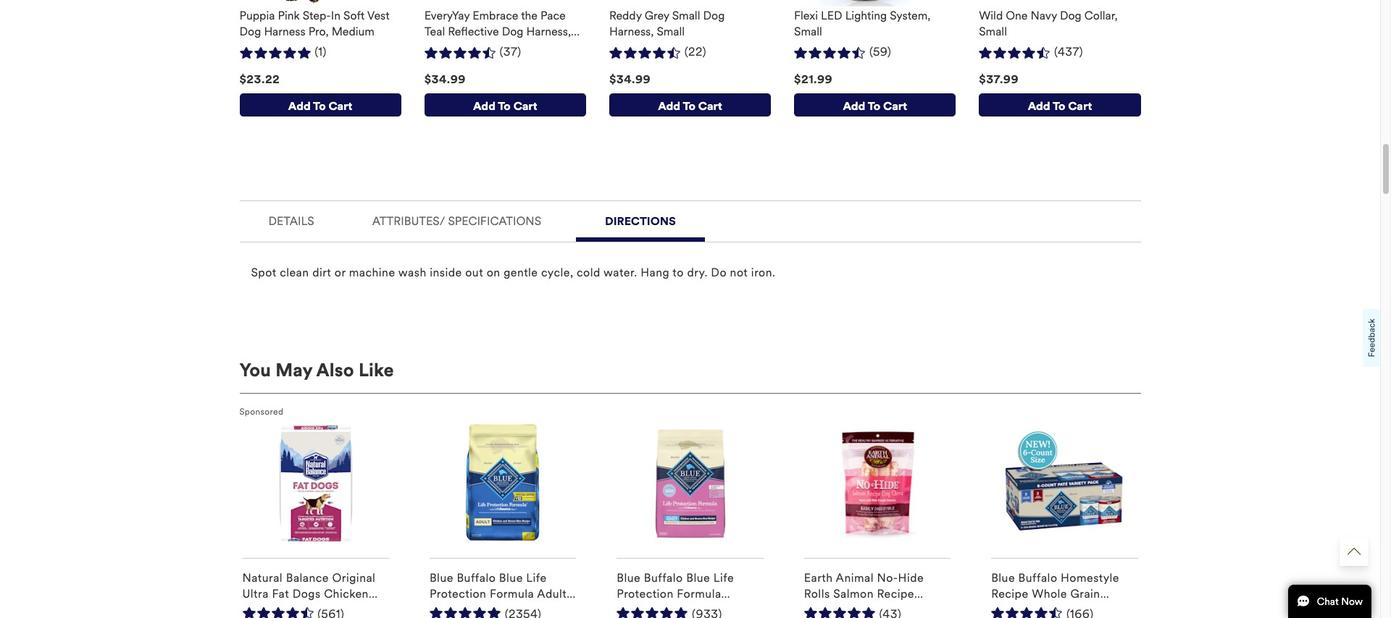 Task type: locate. For each thing, give the bounding box(es) containing it.
cart
[[329, 99, 352, 113], [513, 99, 537, 113], [698, 99, 722, 113], [883, 99, 907, 113], [1068, 99, 1092, 113]]

spot clean dirt or machine wash inside out on gentle cycle, cold water. hang to dry. do not iron.
[[251, 266, 776, 280]]

specifications
[[448, 214, 541, 228]]

to
[[313, 99, 326, 113], [498, 99, 511, 113], [683, 99, 696, 113], [868, 99, 881, 113], [1053, 99, 1065, 113]]

sponsored
[[239, 407, 283, 417]]

2 cart from the left
[[513, 99, 537, 113]]

1 cart from the left
[[329, 99, 352, 113]]

on
[[487, 266, 500, 280]]

details button
[[245, 201, 337, 237]]

like
[[359, 359, 394, 382]]

add to cart button
[[239, 93, 401, 116], [424, 93, 586, 116], [609, 93, 771, 116], [794, 93, 956, 116], [979, 93, 1141, 116]]

add
[[288, 99, 311, 113], [473, 99, 496, 113], [658, 99, 680, 113], [843, 99, 865, 113], [1028, 99, 1050, 113]]

attributes/ specifications button
[[349, 201, 564, 237]]

to
[[673, 266, 684, 280]]

attributes/
[[372, 214, 445, 228]]

dirt
[[312, 266, 331, 280]]

3 add to cart from the left
[[658, 99, 722, 113]]

4 add to cart button from the left
[[794, 93, 956, 116]]

spot
[[251, 266, 276, 280]]

gentle
[[504, 266, 538, 280]]

dry.
[[687, 266, 708, 280]]

5 to from the left
[[1053, 99, 1065, 113]]

you may also like
[[239, 359, 394, 382]]

add to cart
[[288, 99, 352, 113], [473, 99, 537, 113], [658, 99, 722, 113], [843, 99, 907, 113], [1028, 99, 1092, 113]]

or
[[335, 266, 346, 280]]

5 add from the left
[[1028, 99, 1050, 113]]

iron.
[[751, 266, 776, 280]]

machine
[[349, 266, 395, 280]]

4 add to cart from the left
[[843, 99, 907, 113]]

scroll to top image
[[1348, 546, 1361, 559]]



Task type: describe. For each thing, give the bounding box(es) containing it.
3 add from the left
[[658, 99, 680, 113]]

1 add to cart button from the left
[[239, 93, 401, 116]]

directions
[[605, 214, 676, 228]]

wash
[[398, 266, 427, 280]]

2 to from the left
[[498, 99, 511, 113]]

1 add from the left
[[288, 99, 311, 113]]

5 add to cart from the left
[[1028, 99, 1092, 113]]

1 to from the left
[[313, 99, 326, 113]]

2 add from the left
[[473, 99, 496, 113]]

out
[[465, 266, 483, 280]]

inside
[[430, 266, 462, 280]]

2 add to cart from the left
[[473, 99, 537, 113]]

4 add from the left
[[843, 99, 865, 113]]

product details tab list
[[239, 201, 1141, 305]]

1 add to cart from the left
[[288, 99, 352, 113]]

4 to from the left
[[868, 99, 881, 113]]

cycle,
[[541, 266, 574, 280]]

styled arrow button link
[[1340, 538, 1369, 567]]

2 add to cart button from the left
[[424, 93, 586, 116]]

3 to from the left
[[683, 99, 696, 113]]

4 cart from the left
[[883, 99, 907, 113]]

details
[[268, 214, 314, 228]]

you
[[239, 359, 271, 382]]

5 cart from the left
[[1068, 99, 1092, 113]]

also
[[316, 359, 354, 382]]

not
[[730, 266, 748, 280]]

clean
[[280, 266, 309, 280]]

directions button
[[576, 201, 705, 237]]

5 add to cart button from the left
[[979, 93, 1141, 116]]

hang
[[641, 266, 670, 280]]

3 cart from the left
[[698, 99, 722, 113]]

do
[[711, 266, 727, 280]]

attributes/ specifications
[[372, 214, 541, 228]]

water.
[[604, 266, 637, 280]]

may
[[275, 359, 312, 382]]

3 add to cart button from the left
[[609, 93, 771, 116]]

cold
[[577, 266, 601, 280]]



Task type: vqa. For each thing, say whether or not it's contained in the screenshot.
Styled arrow button link
yes



